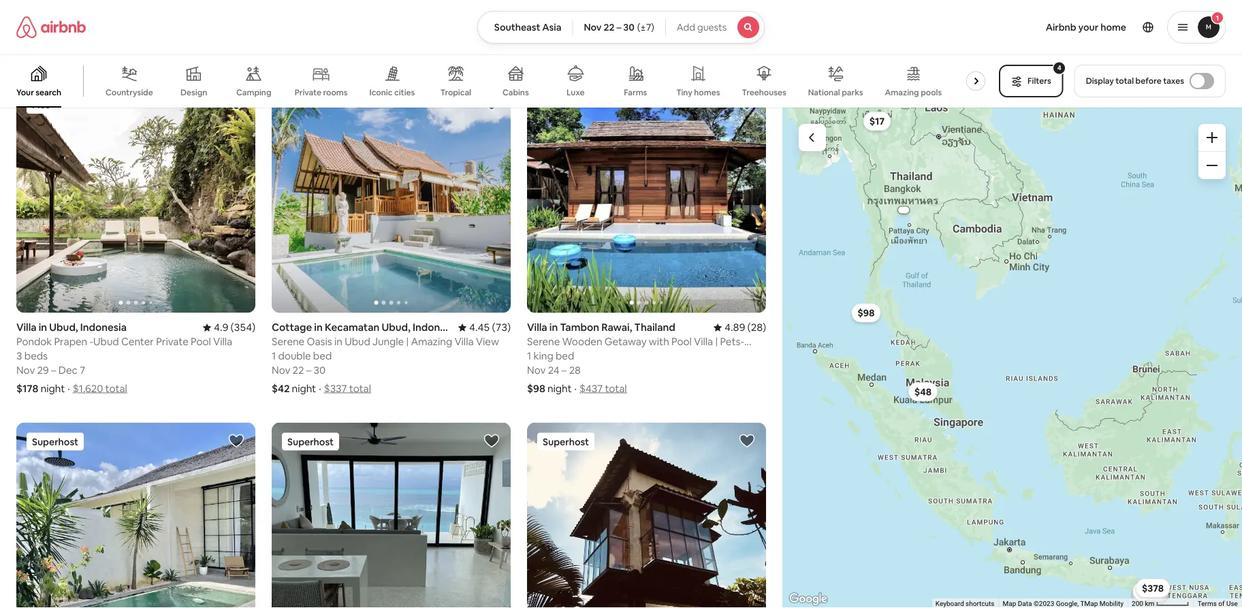 Task type: describe. For each thing, give the bounding box(es) containing it.
1 double bed nov 25 – dec 3 $220 night · $2,008 total
[[16, 13, 131, 59]]

add to wishlist: villa in kecamatan kuta utara, indonesia image
[[228, 433, 245, 449]]

$2,008
[[75, 45, 107, 59]]

– inside search box
[[617, 21, 621, 33]]

$337
[[324, 382, 347, 395]]

2 beds nov 25 – dec 1 $189 night · $1,293 total
[[527, 13, 638, 59]]

$61 button
[[1138, 580, 1166, 599]]

0 vertical spatial private
[[295, 87, 321, 98]]

your search
[[16, 87, 61, 98]]

tmap
[[1081, 600, 1098, 608]]

4.9
[[214, 321, 228, 334]]

cities
[[394, 87, 415, 98]]

night left $176
[[290, 45, 314, 59]]

your
[[16, 87, 34, 98]]

4.89
[[725, 321, 745, 334]]

-
[[90, 335, 93, 348]]

$61
[[1144, 583, 1160, 596]]

· inside 1 double bed nov 25 – dec 3 $220 night · $2,008 total
[[69, 45, 72, 59]]

$105 button
[[1133, 582, 1166, 601]]

night inside serene oasis in ubud jungle | amazing villa view 1 double bed nov 22 – 30 $42 night · $337 total
[[292, 382, 316, 395]]

cabins
[[503, 87, 529, 98]]

total inside button
[[1116, 76, 1134, 86]]

$17 button
[[863, 112, 891, 131]]

1 king bed nov 24 – 28 $98 night · $437 total
[[527, 349, 627, 395]]

4.89 out of 5 average rating,  28 reviews image
[[714, 321, 766, 334]]

terms
[[1198, 600, 1217, 608]]

24
[[548, 364, 559, 377]]

airbnb
[[1046, 21, 1076, 33]]

search
[[36, 87, 61, 98]]

add
[[677, 21, 695, 33]]

22 inside search box
[[604, 21, 615, 33]]

keyboard shortcuts
[[936, 600, 995, 608]]

filters button
[[999, 65, 1064, 97]]

add guests button
[[665, 11, 765, 44]]

rawai,
[[601, 321, 632, 334]]

display total before taxes button
[[1074, 65, 1226, 97]]

$378
[[1142, 582, 1164, 594]]

4.45
[[469, 321, 490, 334]]

$220 inside button
[[1139, 586, 1162, 598]]

villa in ubud, indonesia pondok prapen -ubud center private pool villa 3 beds nov 29 – dec 7 $178 night · $1,620 total
[[16, 321, 232, 395]]

villa in tambon rawai, thailand
[[527, 321, 675, 334]]

of
[[1219, 600, 1225, 608]]

before
[[1136, 76, 1162, 86]]

google map
showing 32 stays. region
[[783, 108, 1242, 608]]

· inside the 2 beds nov 25 – dec 1 $189 night · $1,293 total
[[579, 45, 581, 59]]

private rooms
[[295, 87, 348, 98]]

· left $176
[[317, 45, 319, 59]]

4.45 out of 5 average rating,  73 reviews image
[[458, 321, 511, 334]]

bed for $98
[[556, 349, 574, 363]]

pondok
[[16, 335, 52, 348]]

29
[[37, 364, 49, 377]]

display total before taxes
[[1086, 76, 1184, 86]]

tiny homes
[[676, 87, 720, 98]]

25 inside the 2 beds nov 25 – dec 1 $189 night · $1,293 total
[[548, 27, 559, 40]]

keyboard shortcuts button
[[936, 599, 995, 608]]

camping
[[236, 87, 271, 98]]

nov inside search box
[[584, 21, 602, 33]]

|
[[406, 335, 409, 348]]

add guests
[[677, 21, 727, 33]]

total inside 1 king bed nov 24 – 28 $98 night · $437 total
[[605, 382, 627, 395]]

nov inside the 2 beds nov 25 – dec 1 $189 night · $1,293 total
[[527, 27, 546, 40]]

4.89 (28)
[[725, 321, 766, 334]]

total inside 1 double bed nov 25 – dec 3 $220 night · $2,008 total
[[109, 45, 131, 59]]

200 km
[[1132, 600, 1156, 608]]

villa up pondok
[[16, 321, 37, 334]]

add to wishlist: villa in bingin beach, indonesia image
[[484, 433, 500, 449]]

guests
[[697, 21, 727, 33]]

private inside villa in ubud, indonesia pondok prapen -ubud center private pool villa 3 beds nov 29 – dec 7 $178 night · $1,620 total
[[156, 335, 188, 348]]

home
[[1101, 21, 1126, 33]]

3 inside villa in ubud, indonesia pondok prapen -ubud center private pool villa 3 beds nov 29 – dec 7 $178 night · $1,620 total
[[16, 349, 22, 363]]

prapen
[[54, 335, 87, 348]]

airbnb your home
[[1046, 21, 1126, 33]]

$82 button
[[1136, 582, 1165, 601]]

$1,620
[[73, 382, 103, 395]]

asia
[[542, 21, 561, 33]]

map
[[1003, 600, 1016, 608]]

serene oasis in ubud jungle | amazing villa view 1 double bed nov 22 – 30 $42 night · $337 total
[[272, 335, 499, 395]]

villa inside serene oasis in ubud jungle | amazing villa view 1 double bed nov 22 – 30 $42 night · $337 total
[[455, 335, 474, 348]]

$176 total button
[[322, 45, 368, 59]]

shortcuts
[[966, 600, 995, 608]]

$105
[[1139, 585, 1160, 597]]

add to wishlist: tiny home in villa bukit sari jln penestanan kelod, sayan, ubod, indonesia image
[[739, 433, 755, 449]]

4
[[1057, 63, 1061, 72]]

jungle
[[373, 335, 404, 348]]

tiny
[[676, 87, 692, 98]]

amazing inside group
[[885, 87, 919, 98]]

double inside 1 double bed nov 25 – dec 3 $220 night · $2,008 total
[[23, 13, 56, 26]]

$189 inside the 2 beds nov 25 – dec 1 $189 night · $1,293 total
[[527, 45, 550, 59]]

$42 inside serene oasis in ubud jungle | amazing villa view 1 double bed nov 22 – 30 $42 night · $337 total
[[272, 382, 290, 395]]

oasis
[[307, 335, 332, 348]]

(73)
[[492, 321, 511, 334]]

thailand
[[634, 321, 675, 334]]

ubud inside serene oasis in ubud jungle | amazing villa view 1 double bed nov 22 – 30 $42 night · $337 total
[[345, 335, 370, 348]]

– inside serene oasis in ubud jungle | amazing villa view 1 double bed nov 22 – 30 $42 night · $337 total
[[306, 364, 311, 377]]

none search field containing southeast asia
[[477, 11, 765, 44]]

homes
[[694, 87, 720, 98]]

$17 night · $176 total
[[272, 45, 368, 59]]

add to wishlist: cottage in kecamatan ubud, indonesia image
[[484, 96, 500, 112]]

in inside serene oasis in ubud jungle | amazing villa view 1 double bed nov 22 – 30 $42 night · $337 total
[[334, 335, 342, 348]]

1 button
[[1167, 11, 1226, 44]]

$1,293 total button
[[584, 45, 638, 59]]

$437
[[580, 382, 603, 395]]

total inside serene oasis in ubud jungle | amazing villa view 1 double bed nov 22 – 30 $42 night · $337 total
[[349, 382, 371, 395]]

southeast asia
[[494, 21, 561, 33]]

$98 button
[[852, 303, 881, 322]]

2
[[527, 13, 533, 26]]

– inside 1 king bed nov 24 – 28 $98 night · $437 total
[[562, 364, 567, 377]]

pools
[[921, 87, 942, 98]]

view
[[476, 335, 499, 348]]

night inside the 2 beds nov 25 – dec 1 $189 night · $1,293 total
[[552, 45, 576, 59]]

in for tambon
[[549, 321, 558, 334]]

$220 inside 1 double bed nov 25 – dec 3 $220 night · $2,008 total
[[16, 45, 40, 59]]

nov inside serene oasis in ubud jungle | amazing villa view 1 double bed nov 22 – 30 $42 night · $337 total
[[272, 364, 290, 377]]

$82
[[1142, 585, 1159, 598]]

(±7)
[[637, 21, 654, 33]]

southeast asia button
[[477, 11, 573, 44]]

· inside 1 king bed nov 24 – 28 $98 night · $437 total
[[574, 382, 577, 395]]

25 inside 1 double bed nov 25 – dec 3 $220 night · $2,008 total
[[37, 27, 49, 40]]

tambon
[[560, 321, 599, 334]]

$17 for $17 night · $176 total
[[272, 45, 288, 59]]

display
[[1086, 76, 1114, 86]]

dec inside villa in ubud, indonesia pondok prapen -ubud center private pool villa 3 beds nov 29 – dec 7 $178 night · $1,620 total
[[58, 364, 77, 377]]

$176
[[322, 45, 344, 59]]



Task type: locate. For each thing, give the bounding box(es) containing it.
0 horizontal spatial amazing
[[411, 335, 452, 348]]

total right $2,008
[[109, 45, 131, 59]]

· inside serene oasis in ubud jungle | amazing villa view 1 double bed nov 22 – 30 $42 night · $337 total
[[319, 382, 321, 395]]

22 up the $1,293 total button
[[604, 21, 615, 33]]

0 horizontal spatial $17
[[272, 45, 288, 59]]

1 vertical spatial $220
[[1139, 586, 1162, 598]]

1 inside dropdown button
[[1216, 13, 1219, 22]]

dec inside the 2 beds nov 25 – dec 1 $189 night · $1,293 total
[[569, 27, 588, 40]]

1 horizontal spatial 22
[[604, 21, 615, 33]]

22 down 'serene'
[[293, 364, 304, 377]]

– inside the 2 beds nov 25 – dec 1 $189 night · $1,293 total
[[562, 27, 567, 40]]

$220
[[16, 45, 40, 59], [1139, 586, 1162, 598]]

2 horizontal spatial bed
[[556, 349, 574, 363]]

1 ubud from the left
[[93, 335, 119, 348]]

double
[[23, 13, 56, 26], [278, 349, 311, 363]]

1 for 1 double bed nov 25 – dec 3 $220 night · $2,008 total
[[16, 13, 21, 26]]

1 horizontal spatial $189
[[1142, 586, 1163, 599]]

1 horizontal spatial bed
[[313, 349, 332, 363]]

tropical
[[440, 87, 471, 98]]

$17 for $17
[[870, 115, 885, 127]]

nov down 2
[[527, 27, 546, 40]]

dec up $2,008
[[58, 27, 77, 40]]

night down 24
[[547, 382, 572, 395]]

$98 inside 1 king bed nov 24 – 28 $98 night · $437 total
[[527, 382, 545, 395]]

1 horizontal spatial private
[[295, 87, 321, 98]]

3 up $2,008
[[79, 27, 85, 40]]

map data ©2023 google, tmap mobility
[[1003, 600, 1124, 608]]

1 horizontal spatial 30
[[623, 21, 635, 33]]

google image
[[786, 590, 831, 608]]

0 horizontal spatial private
[[156, 335, 188, 348]]

· left '$1,620'
[[68, 382, 70, 395]]

– right 24
[[562, 364, 567, 377]]

0 horizontal spatial in
[[39, 321, 47, 334]]

$378 button
[[1136, 579, 1170, 598]]

0 horizontal spatial double
[[23, 13, 56, 26]]

villa
[[16, 321, 37, 334], [527, 321, 547, 334], [213, 335, 232, 348], [455, 335, 474, 348]]

in right oasis in the left bottom of the page
[[334, 335, 342, 348]]

$17 inside 'button'
[[870, 115, 885, 127]]

28
[[569, 364, 581, 377]]

night down asia
[[552, 45, 576, 59]]

4.45 (73)
[[469, 321, 511, 334]]

$178 inside $178 button
[[1142, 583, 1163, 595]]

1 horizontal spatial in
[[334, 335, 342, 348]]

beds down pondok
[[24, 349, 48, 363]]

treehouses
[[742, 87, 786, 98]]

2 horizontal spatial in
[[549, 321, 558, 334]]

1 vertical spatial private
[[156, 335, 188, 348]]

– right asia
[[562, 27, 567, 40]]

amazing
[[885, 87, 919, 98], [411, 335, 452, 348]]

4.9 out of 5 average rating,  354 reviews image
[[203, 321, 255, 334]]

total
[[109, 45, 131, 59], [346, 45, 368, 59], [616, 45, 638, 59], [1116, 76, 1134, 86], [105, 382, 127, 395], [349, 382, 371, 395], [605, 382, 627, 395]]

30 inside serene oasis in ubud jungle | amazing villa view 1 double bed nov 22 – 30 $42 night · $337 total
[[314, 364, 326, 377]]

mobility
[[1100, 600, 1124, 608]]

iconic
[[369, 87, 393, 98]]

total left before
[[1116, 76, 1134, 86]]

$98 inside button
[[858, 307, 875, 319]]

0 horizontal spatial $178
[[16, 382, 38, 395]]

·
[[69, 45, 72, 59], [317, 45, 319, 59], [579, 45, 581, 59], [68, 382, 70, 395], [319, 382, 321, 395], [574, 382, 577, 395]]

night inside 1 king bed nov 24 – 28 $98 night · $437 total
[[547, 382, 572, 395]]

1 inside 1 double bed nov 25 – dec 3 $220 night · $2,008 total
[[16, 13, 21, 26]]

iconic cities
[[369, 87, 415, 98]]

serene
[[272, 335, 305, 348]]

0 horizontal spatial $189
[[527, 45, 550, 59]]

amazing left the pools
[[885, 87, 919, 98]]

beds
[[535, 13, 559, 26], [24, 349, 48, 363]]

total down nov 22 – 30 (±7)
[[616, 45, 638, 59]]

$220 button
[[1133, 583, 1168, 602]]

bed inside serene oasis in ubud jungle | amazing villa view 1 double bed nov 22 – 30 $42 night · $337 total
[[313, 349, 332, 363]]

beds inside villa in ubud, indonesia pondok prapen -ubud center private pool villa 3 beds nov 29 – dec 7 $178 night · $1,620 total
[[24, 349, 48, 363]]

$178 button
[[1136, 580, 1169, 599]]

2 25 from the left
[[548, 27, 559, 40]]

1 vertical spatial 30
[[314, 364, 326, 377]]

· left the $337
[[319, 382, 321, 395]]

nov
[[584, 21, 602, 33], [16, 27, 35, 40], [527, 27, 546, 40], [16, 364, 35, 377], [272, 364, 290, 377], [527, 364, 546, 377]]

0 vertical spatial $189
[[527, 45, 550, 59]]

– right '29'
[[51, 364, 56, 377]]

villa down 4.9
[[213, 335, 232, 348]]

0 vertical spatial $98
[[858, 307, 875, 319]]

1 horizontal spatial double
[[278, 349, 311, 363]]

0 vertical spatial beds
[[535, 13, 559, 26]]

$1,293
[[584, 45, 614, 59]]

bed up 28
[[556, 349, 574, 363]]

1 horizontal spatial amazing
[[885, 87, 919, 98]]

· left $1,293
[[579, 45, 581, 59]]

1 vertical spatial 22
[[293, 364, 304, 377]]

1 inside 1 king bed nov 24 – 28 $98 night · $437 total
[[527, 349, 531, 363]]

0 vertical spatial 22
[[604, 21, 615, 33]]

total right the $337
[[349, 382, 371, 395]]

group
[[0, 54, 1002, 108], [16, 86, 255, 313], [272, 86, 511, 313], [527, 86, 766, 313], [16, 423, 255, 608], [272, 423, 511, 608], [527, 423, 766, 608]]

terms of use link
[[1198, 600, 1238, 608]]

dec right asia
[[569, 27, 588, 40]]

0 horizontal spatial bed
[[58, 13, 76, 26]]

villa down 4.45
[[455, 335, 474, 348]]

villa up 'king'
[[527, 321, 547, 334]]

1 horizontal spatial $42
[[1144, 583, 1161, 596]]

nov inside 1 king bed nov 24 – 28 $98 night · $437 total
[[527, 364, 546, 377]]

1 vertical spatial $178
[[1142, 583, 1163, 595]]

zoom out image
[[1207, 160, 1218, 171]]

1 horizontal spatial beds
[[535, 13, 559, 26]]

night left $2,008
[[42, 45, 67, 59]]

bed up $2,008
[[58, 13, 76, 26]]

$189 inside button
[[1142, 586, 1163, 599]]

0 horizontal spatial 25
[[37, 27, 49, 40]]

1 25 from the left
[[37, 27, 49, 40]]

$42 button
[[1138, 580, 1167, 599]]

total inside the 2 beds nov 25 – dec 1 $189 night · $1,293 total
[[616, 45, 638, 59]]

1 horizontal spatial ubud
[[345, 335, 370, 348]]

night inside villa in ubud, indonesia pondok prapen -ubud center private pool villa 3 beds nov 29 – dec 7 $178 night · $1,620 total
[[41, 382, 65, 395]]

0 vertical spatial $178
[[16, 382, 38, 395]]

national
[[808, 87, 840, 98]]

bed down oasis in the left bottom of the page
[[313, 349, 332, 363]]

1 vertical spatial 3
[[16, 349, 22, 363]]

0 horizontal spatial $98
[[527, 382, 545, 395]]

1 horizontal spatial 3
[[79, 27, 85, 40]]

nov inside 1 double bed nov 25 – dec 3 $220 night · $2,008 total
[[16, 27, 35, 40]]

– down oasis in the left bottom of the page
[[306, 364, 311, 377]]

30
[[623, 21, 635, 33], [314, 364, 326, 377]]

in up pondok
[[39, 321, 47, 334]]

nov up $1,293
[[584, 21, 602, 33]]

bed for 3
[[58, 13, 76, 26]]

– up the $1,293 total button
[[617, 21, 621, 33]]

0 horizontal spatial beds
[[24, 349, 48, 363]]

· left $2,008
[[69, 45, 72, 59]]

king
[[534, 349, 553, 363]]

add to wishlist: villa in tambon rawai, thailand image
[[739, 96, 755, 112]]

0 vertical spatial $42
[[272, 382, 290, 395]]

national parks
[[808, 87, 863, 98]]

200 km button
[[1128, 599, 1194, 608]]

30 left (±7)
[[623, 21, 635, 33]]

$42 inside '$42' button
[[1144, 583, 1161, 596]]

taxes
[[1163, 76, 1184, 86]]

km
[[1145, 600, 1155, 608]]

bed inside 1 double bed nov 25 – dec 3 $220 night · $2,008 total
[[58, 13, 76, 26]]

0 horizontal spatial $42
[[272, 382, 290, 395]]

$242 button
[[1132, 585, 1167, 604]]

1
[[16, 13, 21, 26], [1216, 13, 1219, 22], [590, 27, 594, 40], [272, 349, 276, 363], [527, 349, 531, 363]]

airbnb your home link
[[1038, 13, 1135, 42]]

rooms
[[323, 87, 348, 98]]

0 horizontal spatial 30
[[314, 364, 326, 377]]

luxe
[[567, 87, 585, 98]]

1 vertical spatial amazing
[[411, 335, 452, 348]]

nov inside villa in ubud, indonesia pondok prapen -ubud center private pool villa 3 beds nov 29 – dec 7 $178 night · $1,620 total
[[16, 364, 35, 377]]

–
[[617, 21, 621, 33], [51, 27, 56, 40], [562, 27, 567, 40], [51, 364, 56, 377], [306, 364, 311, 377], [562, 364, 567, 377]]

1 vertical spatial $42
[[1144, 583, 1161, 596]]

amazing right |
[[411, 335, 452, 348]]

total right $437
[[605, 382, 627, 395]]

0 vertical spatial amazing
[[885, 87, 919, 98]]

parks
[[842, 87, 863, 98]]

dec
[[58, 27, 77, 40], [569, 27, 588, 40], [58, 364, 77, 377]]

in for ubud,
[[39, 321, 47, 334]]

3 inside 1 double bed nov 25 – dec 3 $220 night · $2,008 total
[[79, 27, 85, 40]]

0 vertical spatial 30
[[623, 21, 635, 33]]

$17
[[272, 45, 288, 59], [870, 115, 885, 127]]

zoom in image
[[1207, 132, 1218, 143]]

1 inside serene oasis in ubud jungle | amazing villa view 1 double bed nov 22 – 30 $42 night · $337 total
[[272, 349, 276, 363]]

1 vertical spatial $98
[[527, 382, 545, 395]]

double inside serene oasis in ubud jungle | amazing villa view 1 double bed nov 22 – 30 $42 night · $337 total
[[278, 349, 311, 363]]

25
[[37, 27, 49, 40], [548, 27, 559, 40]]

night inside 1 double bed nov 25 – dec 3 $220 night · $2,008 total
[[42, 45, 67, 59]]

terms of use
[[1198, 600, 1238, 608]]

– up search
[[51, 27, 56, 40]]

night left the $337
[[292, 382, 316, 395]]

1 vertical spatial $17
[[870, 115, 885, 127]]

dec left the 7
[[58, 364, 77, 377]]

1 horizontal spatial $98
[[858, 307, 875, 319]]

· inside villa in ubud, indonesia pondok prapen -ubud center private pool villa 3 beds nov 29 – dec 7 $178 night · $1,620 total
[[68, 382, 70, 395]]

30 inside search box
[[623, 21, 635, 33]]

22 inside serene oasis in ubud jungle | amazing villa view 1 double bed nov 22 – 30 $42 night · $337 total
[[293, 364, 304, 377]]

$437 total button
[[580, 382, 627, 395]]

30 up the $337
[[314, 364, 326, 377]]

4.9 (354)
[[214, 321, 255, 334]]

beds inside the 2 beds nov 25 – dec 1 $189 night · $1,293 total
[[535, 13, 559, 26]]

None search field
[[477, 11, 765, 44]]

ubud inside villa in ubud, indonesia pondok prapen -ubud center private pool villa 3 beds nov 29 – dec 7 $178 night · $1,620 total
[[93, 335, 119, 348]]

ubud left jungle at the bottom
[[345, 335, 370, 348]]

0 horizontal spatial 3
[[16, 349, 22, 363]]

1 horizontal spatial 25
[[548, 27, 559, 40]]

in
[[39, 321, 47, 334], [549, 321, 558, 334], [334, 335, 342, 348]]

use
[[1227, 600, 1238, 608]]

– inside villa in ubud, indonesia pondok prapen -ubud center private pool villa 3 beds nov 29 – dec 7 $178 night · $1,620 total
[[51, 364, 56, 377]]

$2,008 total button
[[75, 45, 131, 59]]

1 horizontal spatial $220
[[1139, 586, 1162, 598]]

1 vertical spatial beds
[[24, 349, 48, 363]]

private left pool
[[156, 335, 188, 348]]

3
[[79, 27, 85, 40], [16, 349, 22, 363]]

0 vertical spatial 3
[[79, 27, 85, 40]]

0 horizontal spatial 22
[[293, 364, 304, 377]]

0 horizontal spatial $220
[[16, 45, 40, 59]]

nov up your
[[16, 27, 35, 40]]

2 ubud from the left
[[345, 335, 370, 348]]

1 horizontal spatial $178
[[1142, 583, 1163, 595]]

1 vertical spatial $189
[[1142, 586, 1163, 599]]

$178 inside villa in ubud, indonesia pondok prapen -ubud center private pool villa 3 beds nov 29 – dec 7 $178 night · $1,620 total
[[16, 382, 38, 395]]

total right '$1,620'
[[105, 382, 127, 395]]

ubud down the indonesia on the bottom left of page
[[93, 335, 119, 348]]

in inside villa in ubud, indonesia pondok prapen -ubud center private pool villa 3 beds nov 29 – dec 7 $178 night · $1,620 total
[[39, 321, 47, 334]]

nov left '29'
[[16, 364, 35, 377]]

your
[[1078, 21, 1099, 33]]

©2023
[[1034, 600, 1054, 608]]

0 vertical spatial $220
[[16, 45, 40, 59]]

1 inside the 2 beds nov 25 – dec 1 $189 night · $1,293 total
[[590, 27, 594, 40]]

center
[[121, 335, 154, 348]]

filters
[[1028, 76, 1051, 86]]

add to wishlist: villa in ubud, indonesia image
[[228, 96, 245, 112]]

0 vertical spatial double
[[23, 13, 56, 26]]

3 down pondok
[[16, 349, 22, 363]]

1 for 1
[[1216, 13, 1219, 22]]

0 horizontal spatial ubud
[[93, 335, 119, 348]]

group containing iconic cities
[[0, 54, 1002, 108]]

amazing inside serene oasis in ubud jungle | amazing villa view 1 double bed nov 22 – 30 $42 night · $337 total
[[411, 335, 452, 348]]

nov down 'serene'
[[272, 364, 290, 377]]

bed inside 1 king bed nov 24 – 28 $98 night · $437 total
[[556, 349, 574, 363]]

– inside 1 double bed nov 25 – dec 3 $220 night · $2,008 total
[[51, 27, 56, 40]]

dec inside 1 double bed nov 25 – dec 3 $220 night · $2,008 total
[[58, 27, 77, 40]]

southeast
[[494, 21, 540, 33]]

data
[[1018, 600, 1032, 608]]

profile element
[[781, 0, 1226, 54]]

1 vertical spatial double
[[278, 349, 311, 363]]

nov down 'king'
[[527, 364, 546, 377]]

$189 button
[[1135, 583, 1169, 602]]

total right $176
[[346, 45, 368, 59]]

private left rooms
[[295, 87, 321, 98]]

200
[[1132, 600, 1143, 608]]

1 for 1 king bed nov 24 – 28 $98 night · $437 total
[[527, 349, 531, 363]]

$242
[[1139, 588, 1161, 601]]

(354)
[[231, 321, 255, 334]]

night down '29'
[[41, 382, 65, 395]]

· left $437
[[574, 382, 577, 395]]

beds right 2
[[535, 13, 559, 26]]

1 horizontal spatial $17
[[870, 115, 885, 127]]

$337 total button
[[324, 382, 371, 395]]

0 vertical spatial $17
[[272, 45, 288, 59]]

$48 button
[[908, 382, 938, 401]]

$1,620 total button
[[73, 382, 127, 395]]

$42
[[272, 382, 290, 395], [1144, 583, 1161, 596]]

in left tambon
[[549, 321, 558, 334]]

total inside villa in ubud, indonesia pondok prapen -ubud center private pool villa 3 beds nov 29 – dec 7 $178 night · $1,620 total
[[105, 382, 127, 395]]



Task type: vqa. For each thing, say whether or not it's contained in the screenshot.
27 within Wed, Dec 27 10:00 PM–3:00 AM Book for a private group
no



